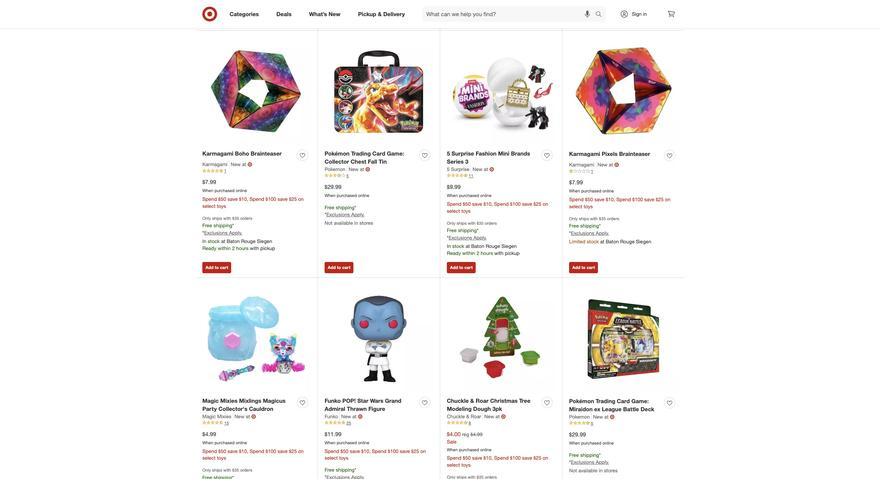 Task type: locate. For each thing, give the bounding box(es) containing it.
shipping
[[336, 205, 355, 211], [214, 223, 232, 229], [581, 223, 600, 229], [458, 227, 477, 233], [581, 452, 600, 458], [336, 468, 355, 474]]

karmagami new at ¬ down karmagami pixels brainteaser link
[[570, 161, 620, 168]]

2 for $7.99
[[232, 245, 235, 251]]

pokemon link for pokémon trading card game: collector chest fall tin
[[325, 166, 348, 173]]

$10, inside the $4.00 reg $4.99 sale when purchased online spend $50 save $10, spend $100 save $25 on select toys
[[484, 456, 493, 462]]

add for karmagami pixels brainteaser
[[573, 265, 581, 270]]

5 link down tin
[[325, 173, 433, 179]]

1 magic from the top
[[203, 398, 219, 405]]

card
[[373, 150, 386, 157], [617, 398, 630, 405]]

reg
[[462, 432, 470, 438]]

mixies up the collector's
[[220, 398, 238, 405]]

select for magic mixies mixlings magicus party collector's cauldron
[[203, 456, 216, 462]]

$29.99 for miraidon
[[570, 431, 587, 438]]

chuckle up modeling
[[447, 398, 469, 405]]

funko up admiral
[[325, 398, 341, 405]]

brainteaser right the pixels on the top right of page
[[620, 151, 651, 158]]

pokémon inside pokémon trading card game: collector chest fall tin
[[325, 150, 350, 157]]

when inside $9.99 when purchased online spend $50 save $10, spend $100 save $25 on select toys
[[447, 193, 458, 198]]

0 horizontal spatial in
[[355, 220, 359, 226]]

0 vertical spatial trading
[[352, 150, 371, 157]]

0 horizontal spatial brainteaser
[[251, 150, 282, 157]]

add to cart for 5 surprise fashion mini brands series 3
[[450, 265, 473, 270]]

hours for $9.99
[[481, 250, 494, 256]]

$50 inside $9.99 when purchased online spend $50 save $10, spend $100 save $25 on select toys
[[463, 201, 471, 207]]

funko down admiral
[[325, 414, 338, 420]]

0 horizontal spatial stock
[[208, 238, 220, 244]]

pokemon link down the miraidon
[[570, 414, 592, 421]]

purchased for pokémon trading card game: collector chest fall tin
[[337, 193, 357, 198]]

1 vertical spatial game:
[[632, 398, 649, 405]]

1 horizontal spatial $29.99
[[570, 431, 587, 438]]

free shipping *
[[325, 468, 357, 474]]

$35 inside the only ships with $35 orders free shipping * * exclusions apply. limited stock at  baton rouge siegen
[[600, 216, 606, 222]]

to for pokémon trading card game: collector chest fall tin
[[337, 265, 341, 270]]

1 horizontal spatial pokémon
[[570, 398, 595, 405]]

karmagami boho brainteaser link
[[203, 150, 282, 158]]

1 horizontal spatial &
[[467, 414, 470, 420]]

pokémon trading card game: collector chest fall tin image
[[325, 37, 433, 146], [325, 37, 433, 146]]

magicus
[[263, 398, 286, 405]]

1 vertical spatial magic
[[203, 414, 216, 420]]

karmagami link for karmagami boho brainteaser
[[203, 161, 230, 168]]

$100 inside the $4.00 reg $4.99 sale when purchased online spend $50 save $10, spend $100 save $25 on select toys
[[511, 456, 521, 462]]

$50
[[219, 196, 226, 202], [586, 197, 594, 203], [463, 201, 471, 207], [219, 449, 226, 455], [341, 449, 349, 455], [463, 456, 471, 462]]

$4.99 down magic mixies link
[[203, 431, 216, 438]]

to
[[460, 18, 464, 23], [582, 18, 586, 23], [215, 265, 219, 270], [337, 265, 341, 270], [460, 265, 464, 270], [582, 265, 586, 270]]

0 vertical spatial magic
[[203, 398, 219, 405]]

$10, inside $4.99 when purchased online spend $50 save $10, spend $100 save $25 on select toys
[[239, 449, 248, 455]]

1 vertical spatial $29.99
[[570, 431, 587, 438]]

pokémon trading card game: miraidon ex league battle deck link
[[570, 398, 662, 414]]

0 vertical spatial $29.99
[[325, 184, 342, 191]]

online inside $4.99 when purchased online spend $50 save $10, spend $100 save $25 on select toys
[[236, 441, 247, 446]]

1 horizontal spatial in
[[447, 243, 451, 249]]

& inside chuckle & roar new at ¬
[[467, 414, 470, 420]]

0 horizontal spatial stores
[[360, 220, 373, 226]]

0 horizontal spatial not
[[325, 220, 333, 226]]

grand
[[385, 398, 402, 405]]

at inside the only ships with $35 orders free shipping * * exclusions apply. limited stock at  baton rouge siegen
[[601, 239, 605, 245]]

roar inside chuckle & roar new at ¬
[[471, 414, 482, 420]]

pokemon new at ¬ down collector
[[325, 166, 370, 173]]

1 vertical spatial stores
[[605, 468, 618, 474]]

chuckle & roar christmas tree modeling dough 3pk image
[[447, 285, 556, 393], [447, 285, 556, 393]]

$50 inside $4.99 when purchased online spend $50 save $10, spend $100 save $25 on select toys
[[219, 449, 226, 455]]

only for karmagami pixels brainteaser
[[570, 216, 578, 222]]

stock
[[208, 238, 220, 244], [587, 239, 599, 245], [453, 243, 465, 249]]

karmagami link
[[203, 161, 230, 168], [570, 161, 597, 168]]

pokémon inside pokémon trading card game: miraidon ex league battle deck
[[570, 398, 595, 405]]

ready for $9.99
[[447, 250, 461, 256]]

exclusions apply. button
[[327, 212, 365, 219], [204, 230, 242, 237], [571, 230, 610, 237], [449, 234, 487, 241], [571, 459, 610, 466]]

magic inside magic mixies new at ¬
[[203, 414, 216, 420]]

new inside 5 surprise new at ¬
[[473, 166, 483, 172]]

1
[[224, 168, 227, 174], [592, 169, 594, 174]]

1 horizontal spatial card
[[617, 398, 630, 405]]

1 vertical spatial surprise
[[451, 166, 470, 172]]

collector's
[[219, 406, 248, 413]]

0 vertical spatial roar
[[476, 398, 489, 405]]

online for 5 surprise fashion mini brands series 3
[[481, 193, 492, 198]]

1 horizontal spatial siegen
[[502, 243, 517, 249]]

1 horizontal spatial free shipping * * exclusions apply. not available in stores
[[570, 452, 618, 474]]

new up 11
[[473, 166, 483, 172]]

& for chuckle & roar christmas tree modeling dough 3pk
[[471, 398, 475, 405]]

purchased for 5 surprise fashion mini brands series 3
[[459, 193, 480, 198]]

$50 for karmagami pixels brainteaser
[[586, 197, 594, 203]]

purchased
[[215, 188, 235, 193], [582, 189, 602, 194], [337, 193, 357, 198], [459, 193, 480, 198], [215, 441, 235, 446], [337, 441, 357, 446], [582, 441, 602, 446], [459, 448, 480, 453]]

pokemon new at ¬ for collector
[[325, 166, 370, 173]]

surprise inside 5 surprise new at ¬
[[451, 166, 470, 172]]

new down the collector's
[[235, 414, 245, 420]]

online for pokémon trading card game: collector chest fall tin
[[358, 193, 370, 198]]

to for karmagami boho brainteaser
[[215, 265, 219, 270]]

1 vertical spatial pokémon
[[570, 398, 595, 405]]

on inside $11.99 when purchased online spend $50 save $10, spend $100 save $25 on select toys
[[421, 449, 426, 455]]

pokemon link for pokémon trading card game: miraidon ex league battle deck
[[570, 414, 592, 421]]

$25 inside the $4.00 reg $4.99 sale when purchased online spend $50 save $10, spend $100 save $25 on select toys
[[534, 456, 542, 462]]

pokémon up collector
[[325, 150, 350, 157]]

5 down the miraidon
[[592, 421, 594, 426]]

ships for karmagami boho brainteaser
[[212, 216, 222, 221]]

on inside the $4.00 reg $4.99 sale when purchased online spend $50 save $10, spend $100 save $25 on select toys
[[543, 456, 549, 462]]

$29.99 when purchased online for collector
[[325, 184, 370, 198]]

pokemon new at ¬ down ex
[[570, 414, 615, 421]]

pokémon trading card game: collector chest fall tin
[[325, 150, 405, 165]]

1 horizontal spatial brainteaser
[[620, 151, 651, 158]]

orders
[[240, 216, 253, 221], [608, 216, 620, 222], [485, 221, 497, 226], [240, 468, 253, 474]]

mixies up 15
[[217, 414, 232, 420]]

0 horizontal spatial pickup
[[261, 245, 275, 251]]

karmagami link for karmagami pixels brainteaser
[[570, 161, 597, 168]]

karmagami
[[203, 150, 234, 157], [570, 151, 601, 158], [203, 161, 228, 167], [570, 162, 595, 168]]

surprise inside 5 surprise fashion mini brands series 3
[[452, 150, 475, 157]]

brands
[[511, 150, 531, 157]]

$4.00
[[447, 431, 461, 438]]

1 horizontal spatial karmagami link
[[570, 161, 597, 168]]

0 horizontal spatial 1
[[224, 168, 227, 174]]

roar up "dough"
[[476, 398, 489, 405]]

when inside $4.99 when purchased online spend $50 save $10, spend $100 save $25 on select toys
[[203, 441, 214, 446]]

& up 8
[[467, 414, 470, 420]]

0 vertical spatial pokemon new at ¬
[[325, 166, 370, 173]]

1 horizontal spatial pickup
[[505, 250, 520, 256]]

chuckle
[[447, 398, 469, 405], [447, 414, 465, 420]]

0 horizontal spatial rouge
[[241, 238, 256, 244]]

rouge
[[241, 238, 256, 244], [621, 239, 635, 245], [486, 243, 501, 249]]

toys for karmagami boho brainteaser
[[217, 203, 226, 209]]

game: inside pokémon trading card game: collector chest fall tin
[[387, 150, 405, 157]]

roar inside chuckle & roar christmas tree modeling dough 3pk
[[476, 398, 489, 405]]

0 horizontal spatial $29.99
[[325, 184, 342, 191]]

roar
[[476, 398, 489, 405], [471, 414, 482, 420]]

1 horizontal spatial trading
[[596, 398, 616, 405]]

card up tin
[[373, 150, 386, 157]]

when inside $11.99 when purchased online spend $50 save $10, spend $100 save $25 on select toys
[[325, 441, 336, 446]]

add
[[450, 18, 459, 23], [573, 18, 581, 23], [206, 265, 214, 270], [328, 265, 336, 270], [450, 265, 459, 270], [573, 265, 581, 270]]

add to cart button for karmagami pixels brainteaser
[[570, 262, 599, 274]]

roar for new
[[471, 414, 482, 420]]

& up "dough"
[[471, 398, 475, 405]]

$25 inside $4.99 when purchased online spend $50 save $10, spend $100 save $25 on select toys
[[289, 449, 297, 455]]

pokemon link
[[325, 166, 348, 173], [570, 414, 592, 421]]

toys inside $11.99 when purchased online spend $50 save $10, spend $100 save $25 on select toys
[[340, 456, 349, 462]]

online inside $11.99 when purchased online spend $50 save $10, spend $100 save $25 on select toys
[[358, 441, 370, 446]]

select for 5 surprise fashion mini brands series 3
[[447, 208, 461, 214]]

apply. inside the only ships with $35 orders free shipping * * exclusions apply. limited stock at  baton rouge siegen
[[596, 230, 610, 236]]

*
[[355, 205, 357, 211], [325, 212, 327, 218], [232, 223, 234, 229], [600, 223, 601, 229], [477, 227, 479, 233], [203, 230, 204, 236], [570, 230, 571, 236], [447, 235, 449, 241], [600, 452, 601, 458], [570, 460, 571, 466], [355, 468, 357, 474]]

1 link down karmagami boho brainteaser link
[[203, 168, 311, 174]]

1 vertical spatial trading
[[596, 398, 616, 405]]

rouge for surprise
[[486, 243, 501, 249]]

0 horizontal spatial free shipping * * exclusions apply. not available in stores
[[325, 205, 373, 226]]

5 down series
[[447, 166, 450, 172]]

toys for 5 surprise fashion mini brands series 3
[[462, 208, 471, 214]]

new down karmagami pixels brainteaser link
[[598, 162, 608, 168]]

& inside chuckle & roar christmas tree modeling dough 3pk
[[471, 398, 475, 405]]

0 horizontal spatial available
[[334, 220, 353, 226]]

surprise
[[452, 150, 475, 157], [451, 166, 470, 172]]

new inside magic mixies new at ¬
[[235, 414, 245, 420]]

figure
[[369, 406, 386, 413]]

1 horizontal spatial $4.99
[[471, 432, 483, 438]]

to for karmagami pixels brainteaser
[[582, 265, 586, 270]]

karmagami new at ¬ down karmagami boho brainteaser link
[[203, 161, 252, 168]]

surprise up 3
[[452, 150, 475, 157]]

1 vertical spatial pokemon link
[[570, 414, 592, 421]]

free
[[325, 205, 335, 211], [203, 223, 212, 229], [570, 223, 579, 229], [447, 227, 457, 233], [570, 452, 579, 458], [325, 468, 335, 474]]

$4.99 inside the $4.00 reg $4.99 sale when purchased online spend $50 save $10, spend $100 save $25 on select toys
[[471, 432, 483, 438]]

$7.99 when purchased online spend $50 save $10, spend $100 save $25 on select toys
[[203, 179, 304, 209], [570, 179, 671, 210]]

$29.99 when purchased online
[[325, 184, 370, 198], [570, 431, 614, 446]]

$100 inside $9.99 when purchased online spend $50 save $10, spend $100 save $25 on select toys
[[511, 201, 521, 207]]

1 vertical spatial funko
[[325, 414, 338, 420]]

$29.99 down the miraidon
[[570, 431, 587, 438]]

game: inside pokémon trading card game: miraidon ex league battle deck
[[632, 398, 649, 405]]

save
[[228, 196, 238, 202], [278, 196, 288, 202], [595, 197, 605, 203], [645, 197, 655, 203], [473, 201, 483, 207], [523, 201, 533, 207], [228, 449, 238, 455], [278, 449, 288, 455], [350, 449, 360, 455], [400, 449, 410, 455], [473, 456, 483, 462], [523, 456, 533, 462]]

1 link down karmagami pixels brainteaser link
[[570, 168, 678, 175]]

funko inside funko new at ¬
[[325, 414, 338, 420]]

¬ down fall
[[366, 166, 370, 173]]

shipping inside the only ships with $35 orders free shipping * * exclusions apply. limited stock at  baton rouge siegen
[[581, 223, 600, 229]]

pixels
[[602, 151, 618, 158]]

mixies inside magic mixies new at ¬
[[217, 414, 232, 420]]

magic mixies mixlings magicus party collector's cauldron image
[[203, 285, 311, 393], [203, 285, 311, 393]]

1 link for pixels
[[570, 168, 678, 175]]

0 vertical spatial game:
[[387, 150, 405, 157]]

online
[[236, 188, 247, 193], [603, 189, 614, 194], [358, 193, 370, 198], [481, 193, 492, 198], [236, 441, 247, 446], [358, 441, 370, 446], [603, 441, 614, 446], [481, 448, 492, 453]]

$35
[[232, 216, 239, 221], [600, 216, 606, 222], [477, 221, 484, 226], [232, 468, 239, 474]]

pick it up button
[[203, 15, 228, 26]]

$29.99 when purchased online for miraidon
[[570, 431, 614, 446]]

0 horizontal spatial pokemon new at ¬
[[325, 166, 370, 173]]

card inside pokémon trading card game: collector chest fall tin
[[373, 150, 386, 157]]

5 up series
[[447, 150, 450, 157]]

2 horizontal spatial siegen
[[637, 239, 652, 245]]

to for 5 surprise fashion mini brands series 3
[[460, 265, 464, 270]]

15 link
[[203, 420, 311, 427]]

trading inside pokémon trading card game: collector chest fall tin
[[352, 150, 371, 157]]

1 chuckle from the top
[[447, 398, 469, 405]]

pickup
[[261, 245, 275, 251], [505, 250, 520, 256]]

add to cart button for karmagami boho brainteaser
[[203, 262, 232, 274]]

mixies for mixlings
[[220, 398, 238, 405]]

0 vertical spatial available
[[334, 220, 353, 226]]

pokemon link down collector
[[325, 166, 348, 173]]

0 horizontal spatial siegen
[[257, 238, 272, 244]]

2 funko from the top
[[325, 414, 338, 420]]

2 vertical spatial &
[[467, 414, 470, 420]]

0 horizontal spatial pokemon link
[[325, 166, 348, 173]]

5 inside 5 surprise new at ¬
[[447, 166, 450, 172]]

card inside pokémon trading card game: miraidon ex league battle deck
[[617, 398, 630, 405]]

$25 inside $11.99 when purchased online spend $50 save $10, spend $100 save $25 on select toys
[[412, 449, 420, 455]]

0 horizontal spatial hours
[[236, 245, 249, 251]]

karmagami new at ¬
[[203, 161, 252, 168], [570, 161, 620, 168]]

chuckle down modeling
[[447, 414, 465, 420]]

$29.99 down collector
[[325, 184, 342, 191]]

funko pop! star wars grand admiral thrawn figure image
[[325, 285, 433, 393], [325, 285, 433, 393]]

magic up the party
[[203, 398, 219, 405]]

modeling
[[447, 406, 472, 413]]

ships
[[212, 216, 222, 221], [579, 216, 589, 222], [457, 221, 467, 226], [212, 468, 222, 474]]

1 horizontal spatial only ships with $35 orders free shipping * * exclusions apply. in stock at  baton rouge siegen ready within 2 hours with pickup
[[447, 221, 520, 256]]

5 surprise fashion mini brands series 3 image
[[447, 37, 556, 146], [447, 37, 556, 146]]

baton inside the only ships with $35 orders free shipping * * exclusions apply. limited stock at  baton rouge siegen
[[606, 239, 619, 245]]

$50 for karmagami boho brainteaser
[[219, 196, 226, 202]]

2 magic from the top
[[203, 414, 216, 420]]

trading up chest
[[352, 150, 371, 157]]

$50 inside $11.99 when purchased online spend $50 save $10, spend $100 save $25 on select toys
[[341, 449, 349, 455]]

online for pokémon trading card game: miraidon ex league battle deck
[[603, 441, 614, 446]]

$10, inside $11.99 when purchased online spend $50 save $10, spend $100 save $25 on select toys
[[362, 449, 371, 455]]

¬ down 5 surprise fashion mini brands series 3
[[490, 166, 495, 173]]

magic mixies mixlings magicus party collector's cauldron link
[[203, 397, 294, 413]]

only inside the only ships with $35 orders free shipping * * exclusions apply. limited stock at  baton rouge siegen
[[570, 216, 578, 222]]

0 horizontal spatial in
[[203, 238, 207, 244]]

0 vertical spatial pokemon link
[[325, 166, 348, 173]]

when for pokémon trading card game: miraidon ex league battle deck
[[570, 441, 581, 446]]

$29.99 when purchased online down ex
[[570, 431, 614, 446]]

pokemon new at ¬
[[325, 166, 370, 173], [570, 414, 615, 421]]

exclusions for 5 surprise fashion mini brands series 3
[[449, 235, 473, 241]]

1 vertical spatial roar
[[471, 414, 482, 420]]

pokemon new at ¬ for miraidon
[[570, 414, 615, 421]]

chest
[[351, 158, 367, 165]]

0 vertical spatial funko
[[325, 398, 341, 405]]

siegen
[[257, 238, 272, 244], [637, 239, 652, 245], [502, 243, 517, 249]]

1 horizontal spatial karmagami new at ¬
[[570, 161, 620, 168]]

ships for karmagami pixels brainteaser
[[579, 216, 589, 222]]

¬ down 'thrawn'
[[358, 413, 363, 420]]

at
[[242, 161, 246, 167], [609, 162, 614, 168], [360, 166, 364, 172], [484, 166, 489, 172], [221, 238, 226, 244], [601, 239, 605, 245], [466, 243, 470, 249], [246, 414, 250, 420], [353, 414, 357, 420], [496, 414, 500, 420], [605, 414, 609, 420]]

$29.99 when purchased online down collector
[[325, 184, 370, 198]]

pokemon
[[325, 166, 346, 172], [570, 414, 591, 420]]

toys inside $4.99 when purchased online spend $50 save $10, spend $100 save $25 on select toys
[[217, 456, 226, 462]]

ex
[[595, 406, 601, 413]]

1 horizontal spatial in
[[599, 468, 603, 474]]

0 horizontal spatial karmagami link
[[203, 161, 230, 168]]

¬ down karmagami boho brainteaser link
[[248, 161, 252, 168]]

5 link down battle
[[570, 421, 678, 427]]

pokémon trading card game: miraidon ex league battle deck image
[[570, 285, 678, 394], [570, 285, 678, 394]]

0 horizontal spatial only ships with $35 orders free shipping * * exclusions apply. in stock at  baton rouge siegen ready within 2 hours with pickup
[[203, 216, 275, 251]]

new down "dough"
[[485, 414, 495, 420]]

funko pop! star wars grand admiral thrawn figure link
[[325, 397, 417, 413]]

1 horizontal spatial 2
[[477, 250, 480, 256]]

pokémon up the miraidon
[[570, 398, 595, 405]]

0 horizontal spatial 2
[[232, 245, 235, 251]]

online for funko pop! star wars grand admiral thrawn figure
[[358, 441, 370, 446]]

1 vertical spatial 5 link
[[570, 421, 678, 427]]

only for 5 surprise fashion mini brands series 3
[[447, 221, 456, 226]]

pokemon down collector
[[325, 166, 346, 172]]

0 horizontal spatial $7.99
[[203, 179, 216, 186]]

0 horizontal spatial trading
[[352, 150, 371, 157]]

0 horizontal spatial card
[[373, 150, 386, 157]]

1 horizontal spatial rouge
[[486, 243, 501, 249]]

game:
[[387, 150, 405, 157], [632, 398, 649, 405]]

$25 inside $9.99 when purchased online spend $50 save $10, spend $100 save $25 on select toys
[[534, 201, 542, 207]]

$7.99 when purchased online spend $50 save $10, spend $100 save $25 on select toys for boho
[[203, 179, 304, 209]]

0 horizontal spatial ready
[[203, 245, 217, 251]]

sign in
[[633, 11, 648, 17]]

select inside $9.99 when purchased online spend $50 save $10, spend $100 save $25 on select toys
[[447, 208, 461, 214]]

only ships with $35 orders free shipping * * exclusions apply. in stock at  baton rouge siegen ready within 2 hours with pickup for $9.99
[[447, 221, 520, 256]]

purchased inside $9.99 when purchased online spend $50 save $10, spend $100 save $25 on select toys
[[459, 193, 480, 198]]

$100 inside $4.99 when purchased online spend $50 save $10, spend $100 save $25 on select toys
[[266, 449, 276, 455]]

chuckle inside chuckle & roar christmas tree modeling dough 3pk
[[447, 398, 469, 405]]

new up the '25'
[[341, 414, 351, 420]]

1 for pixels
[[592, 169, 594, 174]]

pokemon for pokémon trading card game: collector chest fall tin
[[325, 166, 346, 172]]

1 horizontal spatial available
[[579, 468, 598, 474]]

0 vertical spatial 5 link
[[325, 173, 433, 179]]

1 vertical spatial pokemon new at ¬
[[570, 414, 615, 421]]

$4.99 right reg
[[471, 432, 483, 438]]

toys inside $9.99 when purchased online spend $50 save $10, spend $100 save $25 on select toys
[[462, 208, 471, 214]]

& right pickup
[[378, 10, 382, 17]]

within
[[218, 245, 231, 251], [463, 250, 476, 256]]

2 horizontal spatial &
[[471, 398, 475, 405]]

select inside $11.99 when purchased online spend $50 save $10, spend $100 save $25 on select toys
[[325, 456, 338, 462]]

with inside the only ships with $35 orders free shipping * * exclusions apply. limited stock at  baton rouge siegen
[[591, 216, 598, 222]]

1 horizontal spatial stores
[[605, 468, 618, 474]]

karmagami left 'boho'
[[203, 150, 234, 157]]

new inside what's new link
[[329, 10, 341, 17]]

1 horizontal spatial 5 link
[[570, 421, 678, 427]]

1 horizontal spatial stock
[[453, 243, 465, 249]]

ships inside the only ships with $35 orders free shipping * * exclusions apply. limited stock at  baton rouge siegen
[[579, 216, 589, 222]]

when for pokémon trading card game: collector chest fall tin
[[325, 193, 336, 198]]

magic inside "magic mixies mixlings magicus party collector's cauldron"
[[203, 398, 219, 405]]

$10, for pixels
[[606, 197, 616, 203]]

1 horizontal spatial $7.99 when purchased online spend $50 save $10, spend $100 save $25 on select toys
[[570, 179, 671, 210]]

$10, inside $9.99 when purchased online spend $50 save $10, spend $100 save $25 on select toys
[[484, 201, 493, 207]]

1 down karmagami pixels brainteaser link
[[592, 169, 594, 174]]

brainteaser right 'boho'
[[251, 150, 282, 157]]

stores for league
[[605, 468, 618, 474]]

on inside $9.99 when purchased online spend $50 save $10, spend $100 save $25 on select toys
[[543, 201, 549, 207]]

karmagami boho brainteaser image
[[203, 37, 311, 146], [203, 37, 311, 146]]

0 vertical spatial card
[[373, 150, 386, 157]]

karmagami link down karmagami pixels brainteaser link
[[570, 161, 597, 168]]

deals link
[[271, 6, 301, 22]]

mixlings
[[239, 398, 262, 405]]

0 horizontal spatial baton
[[227, 238, 240, 244]]

1 horizontal spatial $7.99
[[570, 179, 583, 186]]

add for karmagami boho brainteaser
[[206, 265, 214, 270]]

stock inside the only ships with $35 orders free shipping * * exclusions apply. limited stock at  baton rouge siegen
[[587, 239, 599, 245]]

$25 for magic mixies mixlings magicus party collector's cauldron
[[289, 449, 297, 455]]

ready
[[203, 245, 217, 251], [447, 250, 461, 256]]

new right what's
[[329, 10, 341, 17]]

1 horizontal spatial ready
[[447, 250, 461, 256]]

online inside $9.99 when purchased online spend $50 save $10, spend $100 save $25 on select toys
[[481, 193, 492, 198]]

karmagami link down karmagami boho brainteaser link
[[203, 161, 230, 168]]

online for karmagami boho brainteaser
[[236, 188, 247, 193]]

$100 inside $11.99 when purchased online spend $50 save $10, spend $100 save $25 on select toys
[[388, 449, 399, 455]]

1 horizontal spatial within
[[463, 250, 476, 256]]

purchased for karmagami boho brainteaser
[[215, 188, 235, 193]]

0 horizontal spatial $4.99
[[203, 431, 216, 438]]

1 vertical spatial &
[[471, 398, 475, 405]]

trading up league
[[596, 398, 616, 405]]

0 horizontal spatial $29.99 when purchased online
[[325, 184, 370, 198]]

1 vertical spatial free shipping * * exclusions apply. not available in stores
[[570, 452, 618, 474]]

0 horizontal spatial game:
[[387, 150, 405, 157]]

0 vertical spatial stores
[[360, 220, 373, 226]]

funko
[[325, 398, 341, 405], [325, 414, 338, 420]]

online for magic mixies mixlings magicus party collector's cauldron
[[236, 441, 247, 446]]

exclusions inside the only ships with $35 orders free shipping * * exclusions apply. limited stock at  baton rouge siegen
[[571, 230, 595, 236]]

toys inside the $4.00 reg $4.99 sale when purchased online spend $50 save $10, spend $100 save $25 on select toys
[[462, 463, 471, 469]]

¬ down karmagami pixels brainteaser link
[[615, 161, 620, 168]]

1 vertical spatial in
[[355, 220, 359, 226]]

0 horizontal spatial pokémon
[[325, 150, 350, 157]]

$10, for boho
[[239, 196, 248, 202]]

karmagami pixels brainteaser image
[[570, 37, 678, 146], [570, 37, 678, 146]]

1 horizontal spatial 1 link
[[570, 168, 678, 175]]

2 chuckle from the top
[[447, 414, 465, 420]]

rouge inside the only ships with $35 orders free shipping * * exclusions apply. limited stock at  baton rouge siegen
[[621, 239, 635, 245]]

0 vertical spatial &
[[378, 10, 382, 17]]

$29.99 for collector
[[325, 184, 342, 191]]

0 vertical spatial free shipping * * exclusions apply. not available in stores
[[325, 205, 373, 226]]

1 horizontal spatial not
[[570, 468, 578, 474]]

$10, for pop!
[[362, 449, 371, 455]]

surprise down series
[[451, 166, 470, 172]]

5 inside 5 surprise fashion mini brands series 3
[[447, 150, 450, 157]]

card up battle
[[617, 398, 630, 405]]

purchased inside $4.99 when purchased online spend $50 save $10, spend $100 save $25 on select toys
[[215, 441, 235, 446]]

when inside the $4.00 reg $4.99 sale when purchased online spend $50 save $10, spend $100 save $25 on select toys
[[447, 448, 458, 453]]

ready for $7.99
[[203, 245, 217, 251]]

apply.
[[352, 212, 365, 218], [229, 230, 242, 236], [596, 230, 610, 236], [474, 235, 487, 241], [596, 460, 610, 466]]

brainteaser for karmagami boho brainteaser
[[251, 150, 282, 157]]

funko for funko pop! star wars grand admiral thrawn figure
[[325, 398, 341, 405]]

1 vertical spatial chuckle
[[447, 414, 465, 420]]

orders for boho
[[240, 216, 253, 221]]

$4.99
[[203, 431, 216, 438], [471, 432, 483, 438]]

on for magic mixies mixlings magicus party collector's cauldron
[[299, 449, 304, 455]]

2 horizontal spatial rouge
[[621, 239, 635, 245]]

0 vertical spatial $29.99 when purchased online
[[325, 184, 370, 198]]

0 vertical spatial surprise
[[452, 150, 475, 157]]

chuckle inside chuckle & roar new at ¬
[[447, 414, 465, 420]]

rouge for pixels
[[621, 239, 635, 245]]

magic down the party
[[203, 414, 216, 420]]

1 horizontal spatial pokemon link
[[570, 414, 592, 421]]

add to cart
[[450, 18, 473, 23], [573, 18, 596, 23], [206, 265, 228, 270], [328, 265, 351, 270], [450, 265, 473, 270], [573, 265, 596, 270]]

cart for 5 surprise fashion mini brands series 3
[[465, 265, 473, 270]]

trading inside pokémon trading card game: miraidon ex league battle deck
[[596, 398, 616, 405]]

purchased inside $11.99 when purchased online spend $50 save $10, spend $100 save $25 on select toys
[[337, 441, 357, 446]]

siegen inside the only ships with $35 orders free shipping * * exclusions apply. limited stock at  baton rouge siegen
[[637, 239, 652, 245]]

add to cart button
[[447, 15, 476, 26], [570, 15, 599, 26], [203, 262, 232, 274], [325, 262, 354, 274], [447, 262, 476, 274], [570, 262, 599, 274]]

on inside $4.99 when purchased online spend $50 save $10, spend $100 save $25 on select toys
[[299, 449, 304, 455]]

orders inside the only ships with $35 orders free shipping * * exclusions apply. limited stock at  baton rouge siegen
[[608, 216, 620, 222]]

funko inside 'funko pop! star wars grand admiral thrawn figure'
[[325, 398, 341, 405]]

1 vertical spatial available
[[579, 468, 598, 474]]

$25 for karmagami boho brainteaser
[[289, 196, 297, 202]]

pokemon down the miraidon
[[570, 414, 591, 420]]

1 horizontal spatial $29.99 when purchased online
[[570, 431, 614, 446]]

5 surprise fashion mini brands series 3
[[447, 150, 531, 165]]

not for pokémon trading card game: collector chest fall tin
[[325, 220, 333, 226]]

free inside the only ships with $35 orders free shipping * * exclusions apply. limited stock at  baton rouge siegen
[[570, 223, 579, 229]]

1 horizontal spatial hours
[[481, 250, 494, 256]]

available
[[334, 220, 353, 226], [579, 468, 598, 474]]

5 link for battle
[[570, 421, 678, 427]]

roar up 8
[[471, 414, 482, 420]]

2 horizontal spatial baton
[[606, 239, 619, 245]]

1 funko from the top
[[325, 398, 341, 405]]

1 horizontal spatial pokemon new at ¬
[[570, 414, 615, 421]]

mixies inside "magic mixies mixlings magicus party collector's cauldron"
[[220, 398, 238, 405]]

1 vertical spatial $29.99 when purchased online
[[570, 431, 614, 446]]

select inside $4.99 when purchased online spend $50 save $10, spend $100 save $25 on select toys
[[203, 456, 216, 462]]

hours
[[236, 245, 249, 251], [481, 250, 494, 256]]

0 horizontal spatial 1 link
[[203, 168, 311, 174]]

0 horizontal spatial within
[[218, 245, 231, 251]]

1 down karmagami boho brainteaser link
[[224, 168, 227, 174]]

in for $7.99
[[203, 238, 207, 244]]



Task type: vqa. For each thing, say whether or not it's contained in the screenshot.
Pokémon
yes



Task type: describe. For each thing, give the bounding box(es) containing it.
25
[[347, 421, 351, 426]]

deals
[[277, 10, 292, 17]]

$7.99 when purchased online spend $50 save $10, spend $100 save $25 on select toys for pixels
[[570, 179, 671, 210]]

$4.00 reg $4.99 sale when purchased online spend $50 save $10, spend $100 save $25 on select toys
[[447, 431, 549, 469]]

sign in link
[[615, 6, 659, 22]]

5 down collector
[[347, 173, 349, 179]]

league
[[603, 406, 622, 413]]

what's
[[309, 10, 327, 17]]

it
[[216, 18, 218, 23]]

5 surprise link
[[447, 166, 472, 173]]

at inside 5 surprise new at ¬
[[484, 166, 489, 172]]

orders for surprise
[[485, 221, 497, 226]]

when for karmagami boho brainteaser
[[203, 188, 214, 193]]

online inside the $4.00 reg $4.99 sale when purchased online spend $50 save $10, spend $100 save $25 on select toys
[[481, 448, 492, 453]]

free shipping * * exclusions apply. not available in stores for collector
[[325, 205, 373, 226]]

$100 for karmagami boho brainteaser
[[266, 196, 276, 202]]

christmas
[[491, 398, 518, 405]]

$9.99 when purchased online spend $50 save $10, spend $100 save $25 on select toys
[[447, 184, 549, 214]]

on for 5 surprise fashion mini brands series 3
[[543, 201, 549, 207]]

when for karmagami pixels brainteaser
[[570, 189, 581, 194]]

5 surprise fashion mini brands series 3 link
[[447, 150, 539, 166]]

select for karmagami pixels brainteaser
[[570, 204, 583, 210]]

select for funko pop! star wars grand admiral thrawn figure
[[325, 456, 338, 462]]

series
[[447, 158, 464, 165]]

cart for karmagami boho brainteaser
[[220, 265, 228, 270]]

purchased inside the $4.00 reg $4.99 sale when purchased online spend $50 save $10, spend $100 save $25 on select toys
[[459, 448, 480, 453]]

What can we help you find? suggestions appear below search field
[[423, 6, 598, 22]]

available for collector
[[334, 220, 353, 226]]

$50 for 5 surprise fashion mini brands series 3
[[463, 201, 471, 207]]

funko new at ¬
[[325, 413, 363, 420]]

karmagami pixels brainteaser
[[570, 151, 651, 158]]

new inside chuckle & roar new at ¬
[[485, 414, 495, 420]]

chuckle & roar christmas tree modeling dough 3pk link
[[447, 397, 539, 413]]

¬ down league
[[611, 414, 615, 421]]

toys for funko pop! star wars grand admiral thrawn figure
[[340, 456, 349, 462]]

not for pokémon trading card game: miraidon ex league battle deck
[[570, 468, 578, 474]]

15
[[224, 421, 229, 426]]

search
[[593, 11, 610, 18]]

3
[[466, 158, 469, 165]]

in for pokémon trading card game: collector chest fall tin
[[355, 220, 359, 226]]

categories
[[230, 10, 259, 17]]

$7.99 for karmagami boho brainteaser
[[203, 179, 216, 186]]

8
[[469, 421, 471, 426]]

card for battle
[[617, 398, 630, 405]]

only ships with $35 orders free shipping * * exclusions apply. limited stock at  baton rouge siegen
[[570, 216, 652, 245]]

mini
[[499, 150, 510, 157]]

karmagami left the pixels on the top right of page
[[570, 151, 601, 158]]

fall
[[368, 158, 377, 165]]

pickup & delivery
[[358, 10, 405, 17]]

tin
[[379, 158, 387, 165]]

magic mixies mixlings magicus party collector's cauldron
[[203, 398, 286, 413]]

$10, for mixies
[[239, 449, 248, 455]]

rouge for boho
[[241, 238, 256, 244]]

collector
[[325, 158, 349, 165]]

what's new link
[[303, 6, 350, 22]]

deck
[[641, 406, 655, 413]]

$11.99
[[325, 431, 342, 438]]

free shipping * * exclusions apply. not available in stores for miraidon
[[570, 452, 618, 474]]

5 link for tin
[[325, 173, 433, 179]]

cauldron
[[249, 406, 274, 413]]

add to cart button for 5 surprise fashion mini brands series 3
[[447, 262, 476, 274]]

at inside chuckle & roar new at ¬
[[496, 414, 500, 420]]

only ships with $35 orders free shipping * * exclusions apply. in stock at  baton rouge siegen ready within 2 hours with pickup for $7.99
[[203, 216, 275, 251]]

funko for funko new at ¬
[[325, 414, 338, 420]]

game: for battle
[[632, 398, 649, 405]]

apply. for karmagami boho brainteaser
[[229, 230, 242, 236]]

purchased for pokémon trading card game: miraidon ex league battle deck
[[582, 441, 602, 446]]

on for karmagami boho brainteaser
[[299, 196, 304, 202]]

delivery
[[384, 10, 405, 17]]

karmagami pixels brainteaser link
[[570, 150, 651, 158]]

sign
[[633, 11, 642, 17]]

stock for karmagami pixels brainteaser
[[587, 239, 599, 245]]

cart for karmagami pixels brainteaser
[[587, 265, 596, 270]]

$100 for funko pop! star wars grand admiral thrawn figure
[[388, 449, 399, 455]]

stock for karmagami boho brainteaser
[[208, 238, 220, 244]]

pop!
[[343, 398, 356, 405]]

$50 inside the $4.00 reg $4.99 sale when purchased online spend $50 save $10, spend $100 save $25 on select toys
[[463, 456, 471, 462]]

$100 for magic mixies mixlings magicus party collector's cauldron
[[266, 449, 276, 455]]

roar for christmas
[[476, 398, 489, 405]]

new down chest
[[349, 166, 359, 172]]

11 link
[[447, 173, 556, 179]]

admiral
[[325, 406, 346, 413]]

fashion
[[476, 150, 497, 157]]

chuckle & roar christmas tree modeling dough 3pk
[[447, 398, 531, 413]]

orders for pixels
[[608, 216, 620, 222]]

party
[[203, 406, 217, 413]]

karmagami down karmagami pixels brainteaser link
[[570, 162, 595, 168]]

$25 for funko pop! star wars grand admiral thrawn figure
[[412, 449, 420, 455]]

siegen for karmagami pixels brainteaser
[[637, 239, 652, 245]]

3pk
[[493, 406, 503, 413]]

exclusions for karmagami pixels brainteaser
[[571, 230, 595, 236]]

toys for karmagami pixels brainteaser
[[584, 204, 593, 210]]

2 horizontal spatial in
[[644, 11, 648, 17]]

2 for $9.99
[[477, 250, 480, 256]]

$9.99
[[447, 184, 461, 191]]

$50 for funko pop! star wars grand admiral thrawn figure
[[341, 449, 349, 455]]

$4.99 when purchased online spend $50 save $10, spend $100 save $25 on select toys
[[203, 431, 304, 462]]

mixies for new
[[217, 414, 232, 420]]

star
[[358, 398, 369, 405]]

battle
[[624, 406, 640, 413]]

tree
[[520, 398, 531, 405]]

chuckle for chuckle & roar christmas tree modeling dough 3pk
[[447, 398, 469, 405]]

$35 for surprise
[[477, 221, 484, 226]]

pokémon trading card game: collector chest fall tin link
[[325, 150, 417, 166]]

limited
[[570, 239, 586, 245]]

purchased for karmagami pixels brainteaser
[[582, 189, 602, 194]]

pokémon for collector
[[325, 150, 350, 157]]

magic for magic mixies new at ¬
[[203, 414, 216, 420]]

25 link
[[325, 420, 433, 427]]

¬ down the cauldron
[[252, 413, 256, 420]]

exclusions apply. button for karmagami pixels brainteaser
[[571, 230, 610, 237]]

magic mixies link
[[203, 413, 233, 420]]

on for funko pop! star wars grand admiral thrawn figure
[[421, 449, 426, 455]]

pickup
[[358, 10, 377, 17]]

select inside the $4.00 reg $4.99 sale when purchased online spend $50 save $10, spend $100 save $25 on select toys
[[447, 463, 461, 469]]

$25 for karmagami pixels brainteaser
[[656, 197, 664, 203]]

$11.99 when purchased online spend $50 save $10, spend $100 save $25 on select toys
[[325, 431, 426, 462]]

karmagami new at ¬ for pixels
[[570, 161, 620, 168]]

chuckle & roar new at ¬
[[447, 413, 506, 420]]

$35 for pixels
[[600, 216, 606, 222]]

new down karmagami boho brainteaser link
[[231, 161, 241, 167]]

karmagami boho brainteaser
[[203, 150, 282, 157]]

$100 for 5 surprise fashion mini brands series 3
[[511, 201, 521, 207]]

surprise for new
[[451, 166, 470, 172]]

¬ down 3pk
[[502, 413, 506, 420]]

funko pop! star wars grand admiral thrawn figure
[[325, 398, 402, 413]]

stock for 5 surprise fashion mini brands series 3
[[453, 243, 465, 249]]

apply. for 5 surprise fashion mini brands series 3
[[474, 235, 487, 241]]

baton for surprise
[[472, 243, 485, 249]]

in for pokémon trading card game: miraidon ex league battle deck
[[599, 468, 603, 474]]

surprise for fashion
[[452, 150, 475, 157]]

when for funko pop! star wars grand admiral thrawn figure
[[325, 441, 336, 446]]

miraidon
[[570, 406, 593, 413]]

& for chuckle & roar new at ¬
[[467, 414, 470, 420]]

card for tin
[[373, 150, 386, 157]]

11
[[469, 173, 474, 179]]

$35 for boho
[[232, 216, 239, 221]]

new down ex
[[594, 414, 604, 420]]

search button
[[593, 6, 610, 23]]

pickup for $9.99
[[505, 250, 520, 256]]

$100 for karmagami pixels brainteaser
[[633, 197, 644, 203]]

up
[[219, 18, 224, 23]]

trading for chest
[[352, 150, 371, 157]]

baton for pixels
[[606, 239, 619, 245]]

at inside magic mixies new at ¬
[[246, 414, 250, 420]]

at inside funko new at ¬
[[353, 414, 357, 420]]

siegen for 5 surprise fashion mini brands series 3
[[502, 243, 517, 249]]

boho
[[235, 150, 249, 157]]

baton for boho
[[227, 238, 240, 244]]

purchased for funko pop! star wars grand admiral thrawn figure
[[337, 441, 357, 446]]

magic mixies new at ¬
[[203, 413, 256, 420]]

only ships with $35 orders
[[203, 468, 253, 474]]

thrawn
[[347, 406, 367, 413]]

categories link
[[224, 6, 268, 22]]

pokémon trading card game: miraidon ex league battle deck
[[570, 398, 655, 413]]

what's new
[[309, 10, 341, 17]]

pickup & delivery link
[[352, 6, 414, 22]]

5 surprise new at ¬
[[447, 166, 495, 173]]

purchased for magic mixies mixlings magicus party collector's cauldron
[[215, 441, 235, 446]]

dough
[[474, 406, 491, 413]]

8 link
[[447, 420, 556, 427]]

$4.99 inside $4.99 when purchased online spend $50 save $10, spend $100 save $25 on select toys
[[203, 431, 216, 438]]

funko link
[[325, 413, 340, 420]]

pick
[[206, 18, 214, 23]]

trading for ex
[[596, 398, 616, 405]]

wars
[[370, 398, 384, 405]]

chuckle & roar link
[[447, 413, 483, 420]]

new inside funko new at ¬
[[341, 414, 351, 420]]

karmagami down karmagami boho brainteaser link
[[203, 161, 228, 167]]

brainteaser for karmagami pixels brainteaser
[[620, 151, 651, 158]]

pick it up
[[206, 18, 224, 23]]

pickup for $7.99
[[261, 245, 275, 251]]

sale
[[447, 439, 457, 445]]



